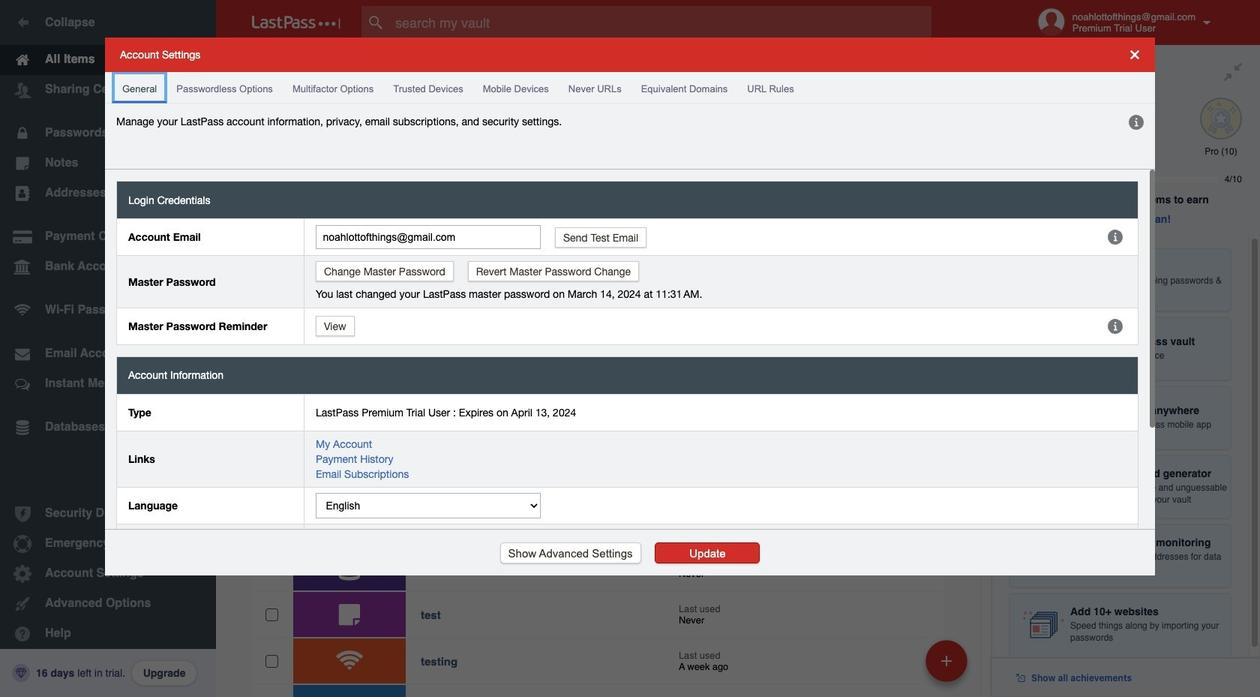 Task type: vqa. For each thing, say whether or not it's contained in the screenshot.
'dialog'
no



Task type: locate. For each thing, give the bounding box(es) containing it.
lastpass image
[[252, 16, 341, 29]]

Search search field
[[362, 6, 961, 39]]

vault options navigation
[[216, 45, 992, 90]]

search my vault text field
[[362, 6, 961, 39]]



Task type: describe. For each thing, give the bounding box(es) containing it.
main navigation navigation
[[0, 0, 216, 697]]

new item image
[[942, 655, 952, 666]]

new item navigation
[[921, 636, 977, 697]]



